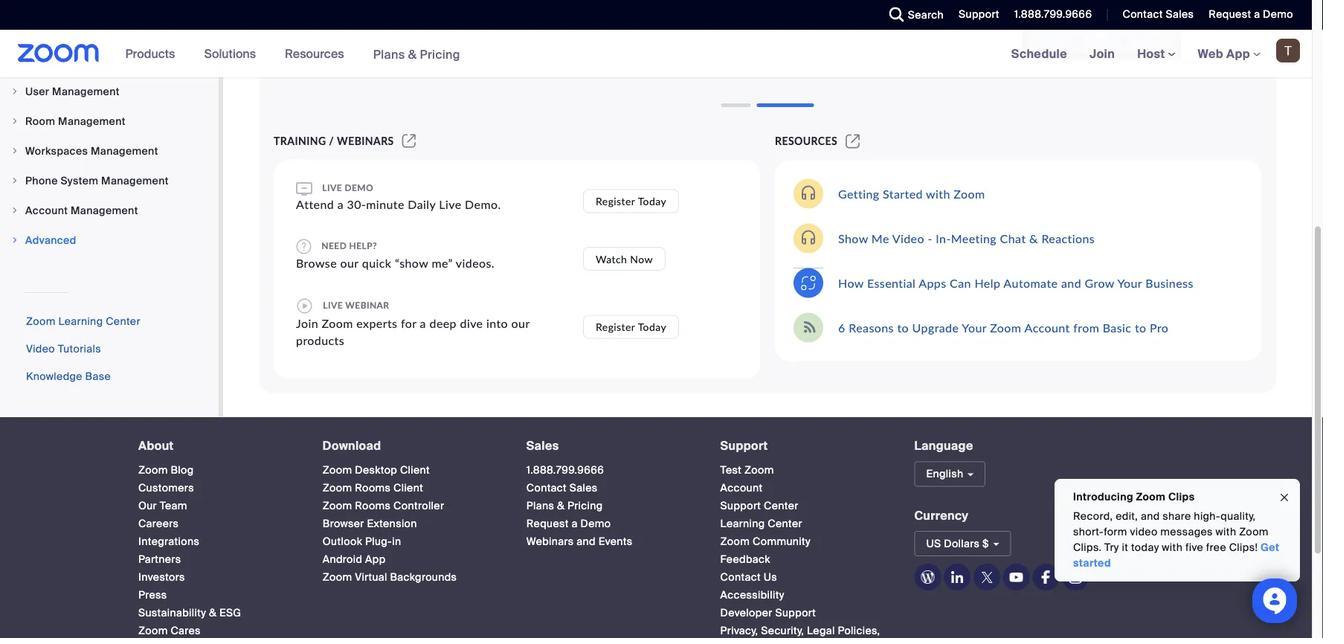 Task type: describe. For each thing, give the bounding box(es) containing it.
phone
[[25, 174, 58, 188]]

careers
[[138, 517, 179, 531]]

support right search
[[959, 7, 1000, 21]]

feedback
[[721, 553, 771, 567]]

getting started with zoom
[[839, 186, 986, 201]]

essential
[[868, 276, 916, 290]]

resources
[[775, 135, 838, 147]]

contact sales
[[1123, 7, 1195, 21]]

admin menu menu
[[0, 45, 219, 256]]

basic
[[1103, 320, 1132, 335]]

profile picture image
[[1277, 39, 1301, 63]]

2 horizontal spatial with
[[1216, 525, 1237, 539]]

& inside product information navigation
[[408, 46, 417, 62]]

today
[[1132, 541, 1160, 555]]

web app button
[[1199, 46, 1261, 61]]

30-
[[347, 197, 366, 211]]

management for workspaces management
[[91, 144, 158, 158]]

messages
[[1161, 525, 1214, 539]]

zoom desktop client link
[[323, 464, 430, 477]]

daily
[[408, 197, 436, 211]]

workspaces
[[25, 144, 88, 158]]

host button
[[1138, 46, 1176, 61]]

today for join zoom experts for a deep dive into our products
[[638, 321, 667, 333]]

right image for user management
[[10, 87, 19, 96]]

0 vertical spatial sales
[[1167, 7, 1195, 21]]

watch
[[596, 253, 628, 265]]

room
[[25, 114, 55, 128]]

management for user management
[[52, 84, 120, 98]]

right image for phone
[[10, 176, 19, 185]]

dive
[[460, 316, 483, 330]]

2 rooms from the top
[[355, 499, 391, 513]]

watch now button
[[584, 247, 666, 271]]

1 rooms from the top
[[355, 482, 391, 495]]

support center link
[[721, 499, 799, 513]]

apps
[[919, 276, 947, 290]]

reasons
[[849, 320, 894, 335]]

a inside 1.888.799.9666 contact sales plans & pricing request a demo webinars and events
[[572, 517, 578, 531]]

demo inside 1.888.799.9666 contact sales plans & pricing request a demo webinars and events
[[581, 517, 611, 531]]

security,
[[761, 624, 805, 638]]

support down account link
[[721, 499, 762, 513]]

me"
[[432, 256, 453, 270]]

reactions
[[1042, 231, 1096, 246]]

a left 30-
[[338, 197, 344, 211]]

6 reasons to upgrade your zoom account from basic to pro
[[839, 320, 1169, 335]]

web app
[[1199, 46, 1251, 61]]

high-
[[1195, 510, 1221, 524]]

clips
[[1169, 490, 1196, 504]]

english button
[[915, 462, 986, 487]]

pricing inside 1.888.799.9666 contact sales plans & pricing request a demo webinars and events
[[568, 499, 603, 513]]

1.888.799.9666 for 1.888.799.9666 contact sales plans & pricing request a demo webinars and events
[[527, 464, 605, 477]]

resources
[[285, 46, 344, 61]]

0 vertical spatial center
[[106, 315, 140, 329]]

watch now
[[596, 253, 653, 265]]

and inside 1.888.799.9666 contact sales plans & pricing request a demo webinars and events
[[577, 535, 596, 549]]

management for account management
[[71, 204, 138, 217]]

attend
[[296, 197, 334, 211]]

request inside 1.888.799.9666 contact sales plans & pricing request a demo webinars and events
[[527, 517, 569, 531]]

product information navigation
[[114, 30, 472, 79]]

live for a
[[322, 182, 342, 193]]

1 vertical spatial center
[[764, 499, 799, 513]]

privacy,
[[721, 624, 759, 638]]

webinars
[[527, 535, 574, 549]]

0 vertical spatial demo
[[1264, 7, 1294, 21]]

automate
[[1004, 276, 1059, 290]]

zoom logo image
[[18, 44, 99, 63]]

download link
[[323, 438, 381, 454]]

our inside join zoom experts for a deep dive into our products
[[512, 316, 530, 330]]

1.888.799.9666 link
[[527, 464, 605, 477]]

quick
[[362, 256, 392, 270]]

& inside zoom blog customers our team careers integrations partners investors press sustainability & esg zoom cares
[[209, 607, 217, 620]]

chat
[[1001, 231, 1027, 246]]

press
[[138, 589, 167, 603]]

a up web app dropdown button
[[1255, 7, 1261, 21]]

short-
[[1074, 525, 1105, 539]]

1 to from the left
[[898, 320, 909, 335]]

zoom virtual backgrounds link
[[323, 571, 457, 585]]

contact inside test zoom account support center learning center zoom community feedback contact us accessibility developer support privacy, security, legal policies,
[[721, 571, 761, 585]]

record,
[[1074, 510, 1114, 524]]

our team link
[[138, 499, 187, 513]]

careers link
[[138, 517, 179, 531]]

2 vertical spatial center
[[768, 517, 803, 531]]

us
[[764, 571, 778, 585]]

controller
[[394, 499, 444, 513]]

attend a 30-minute daily live demo.
[[296, 197, 501, 211]]

knowledge base
[[26, 370, 111, 384]]

6
[[839, 320, 846, 335]]

developer
[[721, 607, 773, 620]]

1.888.799.9666 for 1.888.799.9666
[[1015, 7, 1093, 21]]

getting started with zoom link
[[839, 186, 986, 201]]

join for join zoom experts for a deep dive into our products
[[296, 316, 319, 330]]

zoom blog link
[[138, 464, 194, 477]]

register today for join zoom experts for a deep dive into our products
[[596, 321, 667, 333]]

team
[[160, 499, 187, 513]]

english
[[927, 467, 964, 481]]

system
[[61, 174, 98, 188]]

2 horizontal spatial account
[[1025, 320, 1071, 335]]

test
[[721, 464, 742, 477]]

pro
[[1151, 320, 1169, 335]]

/
[[329, 135, 334, 147]]

"show
[[395, 256, 429, 270]]

webinars and events link
[[527, 535, 633, 549]]

dollars
[[945, 537, 980, 551]]

esg
[[219, 607, 242, 620]]

join zoom experts for a deep dive into our products
[[296, 316, 530, 348]]

help
[[975, 276, 1001, 290]]

join for join
[[1090, 46, 1116, 61]]

0 vertical spatial and
[[1062, 276, 1082, 290]]

host
[[1138, 46, 1169, 61]]

sustainability
[[138, 607, 206, 620]]

register for join zoom experts for a deep dive into our products
[[596, 321, 636, 333]]

products button
[[125, 30, 182, 77]]

0 horizontal spatial with
[[927, 186, 951, 201]]



Task type: locate. For each thing, give the bounding box(es) containing it.
1 vertical spatial 1.888.799.9666
[[527, 464, 605, 477]]

1 horizontal spatial pricing
[[568, 499, 603, 513]]

1 horizontal spatial your
[[1118, 276, 1143, 290]]

us
[[927, 537, 942, 551]]

plans right resources dropdown button
[[373, 46, 405, 62]]

1.888.799.9666 up schedule link
[[1015, 7, 1093, 21]]

0 horizontal spatial demo
[[581, 517, 611, 531]]

account left from
[[1025, 320, 1071, 335]]

help?
[[349, 240, 377, 251]]

sales up 'host' dropdown button
[[1167, 7, 1195, 21]]

1 vertical spatial rooms
[[355, 499, 391, 513]]

register
[[596, 195, 636, 208], [596, 321, 636, 333]]

cares
[[171, 624, 201, 638]]

2 window new image from the left
[[844, 135, 863, 147]]

1 horizontal spatial window new image
[[844, 135, 863, 147]]

banner containing products
[[0, 30, 1313, 79]]

0 vertical spatial plans
[[373, 46, 405, 62]]

0 horizontal spatial 1.888.799.9666
[[527, 464, 605, 477]]

learning up tutorials
[[58, 315, 103, 329]]

live up attend
[[322, 182, 342, 193]]

your right upgrade on the right of the page
[[962, 320, 987, 335]]

0 vertical spatial pricing
[[420, 46, 461, 62]]

pricing inside product information navigation
[[420, 46, 461, 62]]

2 vertical spatial sales
[[570, 482, 598, 495]]

how essential apps can help automate and grow your business
[[839, 276, 1194, 290]]

1 vertical spatial your
[[962, 320, 987, 335]]

3 right image from the top
[[10, 236, 19, 245]]

customers
[[138, 482, 194, 495]]

it
[[1123, 541, 1129, 555]]

0 vertical spatial client
[[400, 464, 430, 477]]

0 vertical spatial register today button
[[584, 189, 680, 213]]

1 vertical spatial today
[[638, 321, 667, 333]]

our down need help?
[[341, 256, 359, 270]]

management inside account management menu item
[[71, 204, 138, 217]]

today up now
[[638, 195, 667, 208]]

get started
[[1074, 541, 1280, 570]]

now
[[631, 253, 653, 265]]

accessibility link
[[721, 589, 785, 603]]

and left events
[[577, 535, 596, 549]]

right image
[[10, 87, 19, 96], [10, 117, 19, 126], [10, 206, 19, 215]]

support up the privacy, security, legal policies, link
[[776, 607, 817, 620]]

0 vertical spatial request
[[1210, 7, 1252, 21]]

learning
[[58, 315, 103, 329], [721, 517, 765, 531]]

1 vertical spatial join
[[296, 316, 319, 330]]

&
[[408, 46, 417, 62], [1030, 231, 1039, 246], [557, 499, 565, 513], [209, 607, 217, 620]]

management down workspaces management menu item in the left top of the page
[[101, 174, 169, 188]]

1 vertical spatial client
[[394, 482, 424, 495]]

0 horizontal spatial sales
[[527, 438, 559, 454]]

banner
[[0, 30, 1313, 79]]

0 vertical spatial right image
[[10, 147, 19, 156]]

right image left advanced
[[10, 236, 19, 245]]

getting
[[839, 186, 880, 201]]

right image for room management
[[10, 117, 19, 126]]

0 vertical spatial your
[[1118, 276, 1143, 290]]

user
[[25, 84, 49, 98]]

0 vertical spatial contact
[[1123, 7, 1164, 21]]

& inside 1.888.799.9666 contact sales plans & pricing request a demo webinars and events
[[557, 499, 565, 513]]

request up webinars
[[527, 517, 569, 531]]

right image left room
[[10, 117, 19, 126]]

contact us link
[[721, 571, 778, 585]]

your right the grow
[[1118, 276, 1143, 290]]

close image
[[1279, 490, 1291, 507]]

1.888.799.9666 button up schedule
[[1004, 0, 1097, 30]]

0 vertical spatial learning
[[58, 315, 103, 329]]

1 vertical spatial pricing
[[568, 499, 603, 513]]

0 vertical spatial rooms
[[355, 482, 391, 495]]

investors
[[138, 571, 185, 585]]

sales up 1.888.799.9666 link
[[527, 438, 559, 454]]

1 horizontal spatial demo
[[1264, 7, 1294, 21]]

0 vertical spatial 1.888.799.9666
[[1015, 7, 1093, 21]]

to right reasons
[[898, 320, 909, 335]]

with down messages
[[1163, 541, 1183, 555]]

1 horizontal spatial video
[[893, 231, 925, 246]]

today down now
[[638, 321, 667, 333]]

1 vertical spatial account
[[1025, 320, 1071, 335]]

1 horizontal spatial contact
[[721, 571, 761, 585]]

center up learning center link
[[764, 499, 799, 513]]

1 vertical spatial demo
[[581, 517, 611, 531]]

1 right image from the top
[[10, 147, 19, 156]]

to
[[898, 320, 909, 335], [1136, 320, 1147, 335]]

1 horizontal spatial to
[[1136, 320, 1147, 335]]

and
[[1062, 276, 1082, 290], [1142, 510, 1161, 524], [577, 535, 596, 549]]

1 register today from the top
[[596, 195, 667, 208]]

community
[[753, 535, 811, 549]]

video tutorials
[[26, 342, 101, 356]]

show me video - in-meeting chat & reactions link
[[839, 231, 1096, 246]]

register up watch
[[596, 195, 636, 208]]

app right web
[[1227, 46, 1251, 61]]

center up base
[[106, 315, 140, 329]]

video
[[1131, 525, 1158, 539]]

0 vertical spatial register today
[[596, 195, 667, 208]]

0 horizontal spatial learning
[[58, 315, 103, 329]]

rooms down desktop
[[355, 482, 391, 495]]

language
[[915, 438, 974, 454]]

window new image
[[400, 135, 418, 147], [844, 135, 863, 147]]

management inside the user management menu item
[[52, 84, 120, 98]]

2 right image from the top
[[10, 176, 19, 185]]

minute
[[366, 197, 405, 211]]

app down the plug-
[[365, 553, 386, 567]]

can
[[950, 276, 972, 290]]

video left -
[[893, 231, 925, 246]]

1 vertical spatial sales
[[527, 438, 559, 454]]

with right started
[[927, 186, 951, 201]]

show
[[839, 231, 869, 246]]

0 vertical spatial with
[[927, 186, 951, 201]]

share
[[1163, 510, 1192, 524]]

products
[[125, 46, 175, 61]]

account management
[[25, 204, 138, 217]]

1 horizontal spatial account
[[721, 482, 763, 495]]

1 vertical spatial learning
[[721, 517, 765, 531]]

us dollars $
[[927, 537, 990, 551]]

0 horizontal spatial contact
[[527, 482, 567, 495]]

register today down watch now button
[[596, 321, 667, 333]]

1 register today button from the top
[[584, 189, 680, 213]]

demo.
[[465, 197, 501, 211]]

window new image for resources
[[844, 135, 863, 147]]

management inside phone system management menu item
[[101, 174, 169, 188]]

integrations
[[138, 535, 200, 549]]

zoom
[[954, 186, 986, 201], [26, 315, 56, 329], [322, 316, 353, 330], [991, 320, 1022, 335], [138, 464, 168, 477], [323, 464, 352, 477], [745, 464, 774, 477], [323, 482, 352, 495], [1137, 490, 1166, 504], [323, 499, 352, 513], [1240, 525, 1270, 539], [721, 535, 750, 549], [323, 571, 352, 585], [138, 624, 168, 638]]

policies,
[[838, 624, 881, 638]]

0 vertical spatial our
[[341, 256, 359, 270]]

plans inside product information navigation
[[373, 46, 405, 62]]

0 vertical spatial live
[[322, 182, 342, 193]]

plans inside 1.888.799.9666 contact sales plans & pricing request a demo webinars and events
[[527, 499, 555, 513]]

plans & pricing
[[373, 46, 461, 62]]

right image inside account management menu item
[[10, 206, 19, 215]]

partners
[[138, 553, 181, 567]]

get
[[1261, 541, 1280, 555]]

0 horizontal spatial video
[[26, 342, 55, 356]]

1 vertical spatial right image
[[10, 176, 19, 185]]

started
[[1074, 557, 1112, 570]]

show me video - in-meeting chat & reactions
[[839, 231, 1096, 246]]

demo
[[345, 182, 374, 193]]

join inside meetings navigation
[[1090, 46, 1116, 61]]

1 vertical spatial video
[[26, 342, 55, 356]]

1 horizontal spatial with
[[1163, 541, 1183, 555]]

2 vertical spatial right image
[[10, 206, 19, 215]]

press link
[[138, 589, 167, 603]]

accessibility
[[721, 589, 785, 603]]

business
[[1146, 276, 1194, 290]]

0 horizontal spatial account
[[25, 204, 68, 217]]

events
[[599, 535, 633, 549]]

2 vertical spatial with
[[1163, 541, 1183, 555]]

register today button for join zoom experts for a deep dive into our products
[[584, 315, 680, 339]]

sales down 1.888.799.9666 link
[[570, 482, 598, 495]]

management for room management
[[58, 114, 126, 128]]

rooms down zoom rooms client link
[[355, 499, 391, 513]]

1 vertical spatial right image
[[10, 117, 19, 126]]

sales inside 1.888.799.9666 contact sales plans & pricing request a demo webinars and events
[[570, 482, 598, 495]]

register today for attend a 30-minute daily live demo.
[[596, 195, 667, 208]]

management inside room management menu item
[[58, 114, 126, 128]]

right image inside phone system management menu item
[[10, 176, 19, 185]]

right image left the user
[[10, 87, 19, 96]]

blog
[[171, 464, 194, 477]]

0 horizontal spatial plans
[[373, 46, 405, 62]]

1 register from the top
[[596, 195, 636, 208]]

2 horizontal spatial and
[[1142, 510, 1161, 524]]

management up workspaces management
[[58, 114, 126, 128]]

0 vertical spatial app
[[1227, 46, 1251, 61]]

0 horizontal spatial to
[[898, 320, 909, 335]]

management up the room management
[[52, 84, 120, 98]]

test zoom account support center learning center zoom community feedback contact us accessibility developer support privacy, security, legal policies,
[[721, 464, 881, 639]]

management down phone system management menu item
[[71, 204, 138, 217]]

2 vertical spatial and
[[577, 535, 596, 549]]

window new image right resources
[[844, 135, 863, 147]]

register today button up watch now button
[[584, 189, 680, 213]]

0 horizontal spatial request
[[527, 517, 569, 531]]

request
[[1210, 7, 1252, 21], [527, 517, 569, 531]]

a right for
[[420, 316, 426, 330]]

right image inside the user management menu item
[[10, 87, 19, 96]]

$
[[983, 537, 990, 551]]

2 horizontal spatial contact
[[1123, 7, 1164, 21]]

zoom inside record, edit, and share high-quality, short-form video messages with zoom clips. try it today with five free clips!
[[1240, 525, 1270, 539]]

1 horizontal spatial and
[[1062, 276, 1082, 290]]

workspaces management menu item
[[0, 137, 219, 165]]

meetings navigation
[[1001, 30, 1313, 79]]

right image
[[10, 147, 19, 156], [10, 176, 19, 185], [10, 236, 19, 245]]

right image inside 'advanced' menu item
[[10, 236, 19, 245]]

videos.
[[456, 256, 495, 270]]

1 vertical spatial app
[[365, 553, 386, 567]]

account inside test zoom account support center learning center zoom community feedback contact us accessibility developer support privacy, security, legal policies,
[[721, 482, 763, 495]]

1.888.799.9666 button up schedule link
[[1015, 7, 1093, 21]]

meeting
[[952, 231, 997, 246]]

introducing
[[1074, 490, 1134, 504]]

a
[[1255, 7, 1261, 21], [338, 197, 344, 211], [420, 316, 426, 330], [572, 517, 578, 531]]

advanced menu item
[[0, 226, 219, 255]]

1 horizontal spatial 1.888.799.9666
[[1015, 7, 1093, 21]]

right image inside workspaces management menu item
[[10, 147, 19, 156]]

1 horizontal spatial our
[[512, 316, 530, 330]]

feedback button
[[721, 553, 771, 567]]

join inside join zoom experts for a deep dive into our products
[[296, 316, 319, 330]]

window new image right "webinars"
[[400, 135, 418, 147]]

learning inside test zoom account support center learning center zoom community feedback contact us accessibility developer support privacy, security, legal policies,
[[721, 517, 765, 531]]

to left 'pro'
[[1136, 320, 1147, 335]]

zoom learning center link
[[26, 315, 140, 329]]

our right into
[[512, 316, 530, 330]]

2 register today from the top
[[596, 321, 667, 333]]

0 horizontal spatial and
[[577, 535, 596, 549]]

0 horizontal spatial pricing
[[420, 46, 461, 62]]

register today
[[596, 195, 667, 208], [596, 321, 667, 333]]

a inside join zoom experts for a deep dive into our products
[[420, 316, 426, 330]]

register down watch
[[596, 321, 636, 333]]

extension
[[367, 517, 417, 531]]

zoom rooms client link
[[323, 482, 424, 495]]

account down test zoom link
[[721, 482, 763, 495]]

2 to from the left
[[1136, 320, 1147, 335]]

1.888.799.9666 contact sales plans & pricing request a demo webinars and events
[[527, 464, 633, 549]]

2 register today button from the top
[[584, 315, 680, 339]]

1 vertical spatial register
[[596, 321, 636, 333]]

0 horizontal spatial our
[[341, 256, 359, 270]]

right image left "phone"
[[10, 176, 19, 185]]

pricing
[[420, 46, 461, 62], [568, 499, 603, 513]]

started
[[883, 186, 923, 201]]

sales
[[1167, 7, 1195, 21], [527, 438, 559, 454], [570, 482, 598, 495]]

1 horizontal spatial plans
[[527, 499, 555, 513]]

phone system management menu item
[[0, 167, 219, 195]]

1.888.799.9666 down sales link
[[527, 464, 605, 477]]

live for zoom
[[323, 300, 343, 310]]

0 horizontal spatial window new image
[[400, 135, 418, 147]]

and left the grow
[[1062, 276, 1082, 290]]

0 vertical spatial right image
[[10, 87, 19, 96]]

1 vertical spatial and
[[1142, 510, 1161, 524]]

web
[[1199, 46, 1224, 61]]

2 right image from the top
[[10, 117, 19, 126]]

contact down feedback button
[[721, 571, 761, 585]]

register today button for attend a 30-minute daily live demo.
[[584, 189, 680, 213]]

1 vertical spatial plans
[[527, 499, 555, 513]]

1 right image from the top
[[10, 87, 19, 96]]

app inside meetings navigation
[[1227, 46, 1251, 61]]

currency
[[915, 508, 969, 524]]

1 horizontal spatial request
[[1210, 7, 1252, 21]]

2 vertical spatial account
[[721, 482, 763, 495]]

management inside workspaces management menu item
[[91, 144, 158, 158]]

register for attend a 30-minute daily live demo.
[[596, 195, 636, 208]]

account up advanced
[[25, 204, 68, 217]]

contact inside 1.888.799.9666 contact sales plans & pricing request a demo webinars and events
[[527, 482, 567, 495]]

1 vertical spatial with
[[1216, 525, 1237, 539]]

account management menu item
[[0, 196, 219, 225]]

zoom inside join zoom experts for a deep dive into our products
[[322, 316, 353, 330]]

right image left account management
[[10, 206, 19, 215]]

demo up profile picture
[[1264, 7, 1294, 21]]

2 register from the top
[[596, 321, 636, 333]]

account link
[[721, 482, 763, 495]]

training
[[274, 135, 326, 147]]

live demo
[[320, 182, 374, 193]]

and inside record, edit, and share high-quality, short-form video messages with zoom clips. try it today with five free clips!
[[1142, 510, 1161, 524]]

register today button down watch now button
[[584, 315, 680, 339]]

2 horizontal spatial sales
[[1167, 7, 1195, 21]]

right image left workspaces
[[10, 147, 19, 156]]

app
[[1227, 46, 1251, 61], [365, 553, 386, 567]]

0 horizontal spatial app
[[365, 553, 386, 567]]

today for attend a 30-minute daily live demo.
[[638, 195, 667, 208]]

download
[[323, 438, 381, 454]]

investors link
[[138, 571, 185, 585]]

1.888.799.9666 inside 1.888.799.9666 contact sales plans & pricing request a demo webinars and events
[[527, 464, 605, 477]]

center up community
[[768, 517, 803, 531]]

account inside menu item
[[25, 204, 68, 217]]

join left host
[[1090, 46, 1116, 61]]

0 vertical spatial video
[[893, 231, 925, 246]]

and up the video
[[1142, 510, 1161, 524]]

0 vertical spatial register
[[596, 195, 636, 208]]

user management menu item
[[0, 77, 219, 106]]

1 horizontal spatial learning
[[721, 517, 765, 531]]

0 horizontal spatial join
[[296, 316, 319, 330]]

1 window new image from the left
[[400, 135, 418, 147]]

1 vertical spatial register today
[[596, 321, 667, 333]]

3 right image from the top
[[10, 206, 19, 215]]

contact down 1.888.799.9666 link
[[527, 482, 567, 495]]

room management menu item
[[0, 107, 219, 135]]

learning down support center link
[[721, 517, 765, 531]]

plans up webinars
[[527, 499, 555, 513]]

admin
[[9, 18, 40, 29]]

live left 'webinar'
[[323, 300, 343, 310]]

how essential apps can help automate and grow your business link
[[839, 276, 1194, 290]]

knowledge
[[26, 370, 83, 384]]

zoom cares link
[[138, 624, 201, 638]]

app inside zoom desktop client zoom rooms client zoom rooms controller browser extension outlook plug-in android app zoom virtual backgrounds
[[365, 553, 386, 567]]

with up free
[[1216, 525, 1237, 539]]

contact up host
[[1123, 7, 1164, 21]]

browser
[[323, 517, 364, 531]]

window new image for training / webinars
[[400, 135, 418, 147]]

1 vertical spatial contact
[[527, 482, 567, 495]]

demo up the webinars and events link
[[581, 517, 611, 531]]

1 vertical spatial request
[[527, 517, 569, 531]]

a up the webinars and events link
[[572, 517, 578, 531]]

1 today from the top
[[638, 195, 667, 208]]

2 today from the top
[[638, 321, 667, 333]]

1 vertical spatial live
[[323, 300, 343, 310]]

0 vertical spatial today
[[638, 195, 667, 208]]

support up test zoom link
[[721, 438, 768, 454]]

1 horizontal spatial app
[[1227, 46, 1251, 61]]

right image inside room management menu item
[[10, 117, 19, 126]]

0 horizontal spatial your
[[962, 320, 987, 335]]

clips.
[[1074, 541, 1102, 555]]

deep
[[430, 316, 457, 330]]

register today up watch now button
[[596, 195, 667, 208]]

android
[[323, 553, 363, 567]]

edit,
[[1116, 510, 1139, 524]]

video up the knowledge
[[26, 342, 55, 356]]

2 vertical spatial right image
[[10, 236, 19, 245]]

0 vertical spatial join
[[1090, 46, 1116, 61]]

join up products
[[296, 316, 319, 330]]

0 vertical spatial account
[[25, 204, 68, 217]]

request up web app dropdown button
[[1210, 7, 1252, 21]]

1 horizontal spatial sales
[[570, 482, 598, 495]]

right image for workspaces
[[10, 147, 19, 156]]

form
[[1105, 525, 1128, 539]]

right image for account management
[[10, 206, 19, 215]]

request a demo
[[1210, 7, 1294, 21]]

1 horizontal spatial join
[[1090, 46, 1116, 61]]

1 vertical spatial our
[[512, 316, 530, 330]]

partners link
[[138, 553, 181, 567]]

2 vertical spatial contact
[[721, 571, 761, 585]]

management down room management menu item
[[91, 144, 158, 158]]

webinar
[[346, 300, 390, 310]]



Task type: vqa. For each thing, say whether or not it's contained in the screenshot.


